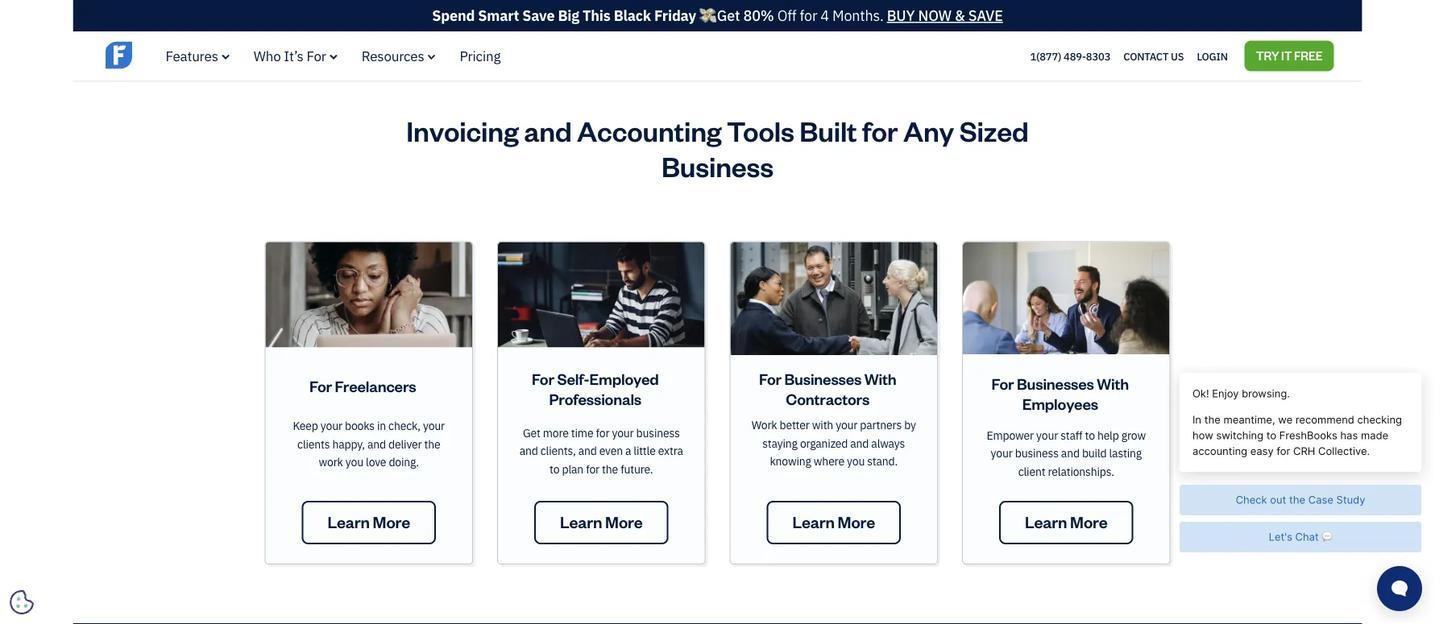 Task type: describe. For each thing, give the bounding box(es) containing it.
keep your books in check, your clients happy, and deliver the work you love doing.
[[293, 419, 445, 470]]

save
[[968, 6, 1003, 25]]

businesses for contractors
[[784, 369, 862, 389]]

professionals
[[549, 389, 641, 409]]

it
[[1281, 48, 1292, 63]]

1(877) 489-8303
[[1030, 49, 1111, 63]]

clients
[[297, 437, 330, 452]]

for up keep at left bottom
[[309, 376, 332, 396]]

for inside invoicing and accounting tools built for any sized business
[[862, 112, 898, 148]]

for businesses with contractors
[[759, 369, 896, 409]]

save
[[522, 6, 555, 25]]

employed
[[589, 369, 659, 389]]

1(877)
[[1030, 49, 1061, 63]]

staying
[[763, 436, 798, 451]]

smart
[[478, 6, 519, 25]]

learn more link for for businesses with employees
[[999, 501, 1133, 545]]

by
[[904, 418, 916, 433]]

8303
[[1086, 49, 1111, 63]]

any
[[903, 112, 954, 148]]

plan
[[562, 462, 583, 477]]

you for businesses
[[847, 454, 865, 469]]

contact
[[1123, 49, 1169, 63]]

work
[[319, 455, 343, 470]]

months.
[[832, 6, 884, 25]]

invoicing and accounting tools built for any sized business
[[406, 112, 1029, 184]]

contact us link
[[1123, 46, 1184, 67]]

self-employed professionals image
[[498, 242, 705, 348]]

spend smart save big this black friday 💸 get 80% off for 4 months. buy now & save
[[432, 6, 1003, 25]]

extra
[[658, 444, 683, 458]]

love
[[366, 455, 386, 470]]

who it's for link
[[254, 47, 337, 65]]

for self-employed professionals
[[532, 369, 659, 409]]

more for for businesses with employees
[[1070, 512, 1108, 533]]

more for for businesses with contractors
[[838, 512, 875, 533]]

buy now & save link
[[887, 6, 1003, 25]]

work better with your partners by staying organized and always knowing where you stand.
[[752, 418, 916, 469]]

better
[[780, 418, 810, 433]]

freelancers image
[[266, 242, 472, 348]]

learn for for businesses with employees
[[1025, 512, 1067, 533]]

for right plan
[[586, 462, 600, 477]]

off
[[777, 6, 796, 25]]

login
[[1197, 49, 1228, 63]]

get more time for your business and clients, and even a little extra to plan for the future.
[[519, 425, 683, 477]]

help
[[1097, 428, 1119, 443]]

happy,
[[332, 437, 365, 452]]

future.
[[621, 462, 653, 477]]

built
[[800, 112, 857, 148]]

client
[[1018, 464, 1045, 479]]

little
[[634, 444, 656, 458]]

doing.
[[389, 455, 419, 470]]

learn more link for for businesses with contractors
[[767, 501, 901, 545]]

more for for freelancers
[[373, 512, 410, 533]]

now
[[918, 6, 952, 25]]

features
[[166, 47, 218, 65]]

4
[[821, 6, 829, 25]]

work
[[752, 418, 777, 433]]

business
[[661, 147, 774, 184]]

accounting
[[577, 112, 722, 148]]

who
[[254, 47, 281, 65]]

contractors
[[786, 389, 870, 409]]

even
[[599, 444, 623, 458]]

with
[[812, 418, 833, 433]]

with for contractors
[[864, 369, 896, 389]]

free
[[1294, 48, 1323, 63]]

your up happy,
[[321, 419, 342, 433]]

try it free link
[[1245, 41, 1334, 71]]

and inside invoicing and accounting tools built for any sized business
[[524, 112, 572, 148]]

pricing
[[460, 47, 501, 65]]

a
[[625, 444, 631, 458]]

check,
[[388, 419, 420, 433]]

and for for businesses with contractors
[[850, 436, 869, 451]]

for for contractors
[[759, 369, 782, 389]]

in
[[377, 419, 386, 433]]

the inside get more time for your business and clients, and even a little extra to plan for the future.
[[602, 462, 618, 477]]

resources link
[[362, 47, 436, 65]]

to inside get more time for your business and clients, and even a little extra to plan for the future.
[[550, 462, 560, 477]]



Task type: vqa. For each thing, say whether or not it's contained in the screenshot.


Task type: locate. For each thing, give the bounding box(es) containing it.
for up empower
[[992, 374, 1014, 393]]

for inside for businesses with contractors
[[759, 369, 782, 389]]

big
[[558, 6, 579, 25]]

partners
[[860, 418, 902, 433]]

for businesses with employees
[[992, 374, 1129, 414]]

the right "deliver" at bottom left
[[424, 437, 440, 452]]

learn for for freelancers
[[328, 512, 370, 533]]

4 learn more link from the left
[[767, 501, 901, 545]]

businesses with contractors image
[[730, 242, 937, 355]]

the
[[424, 437, 440, 452], [602, 462, 618, 477]]

get inside get more time for your business and clients, and even a little extra to plan for the future.
[[523, 425, 540, 440]]

learn down plan
[[560, 512, 602, 533]]

learn down work
[[328, 512, 370, 533]]

login link
[[1197, 46, 1228, 67]]

to inside empower your staff to help grow your business and build lasting client relationships.
[[1085, 428, 1095, 443]]

learn more link for for self-employed professionals
[[534, 501, 668, 545]]

you inside keep your books in check, your clients happy, and deliver the work you love doing.
[[346, 455, 363, 470]]

try
[[1256, 48, 1279, 63]]

and for for businesses with employees
[[1061, 446, 1080, 461]]

you inside "work better with your partners by staying organized and always knowing where you stand."
[[847, 454, 865, 469]]

always
[[871, 436, 905, 451]]

grow
[[1121, 428, 1146, 443]]

0 vertical spatial business
[[636, 425, 680, 440]]

0 vertical spatial the
[[424, 437, 440, 452]]

buy
[[887, 6, 915, 25]]

4 learn more from the left
[[792, 512, 875, 533]]

for left self-
[[532, 369, 554, 389]]

employees
[[1022, 394, 1098, 414]]

3 learn more link from the left
[[534, 501, 668, 545]]

0 vertical spatial to
[[1085, 428, 1095, 443]]

0 horizontal spatial the
[[424, 437, 440, 452]]

your
[[836, 418, 858, 433], [321, 419, 342, 433], [423, 419, 445, 433], [612, 425, 634, 440], [1036, 428, 1058, 443], [991, 446, 1013, 461]]

more down future.
[[605, 512, 643, 533]]

contact us
[[1123, 49, 1184, 63]]

0 horizontal spatial get
[[523, 425, 540, 440]]

learn more link down relationships.
[[999, 501, 1133, 545]]

0 horizontal spatial with
[[864, 369, 896, 389]]

books
[[345, 419, 375, 433]]

for left '4'
[[800, 6, 817, 25]]

learn more down where
[[792, 512, 875, 533]]

with up help
[[1097, 374, 1129, 393]]

learn down client
[[1025, 512, 1067, 533]]

1 horizontal spatial business
[[1015, 446, 1059, 461]]

1 learn from the left
[[1025, 512, 1067, 533]]

and
[[524, 112, 572, 148], [850, 436, 869, 451], [367, 437, 386, 452], [519, 444, 538, 458], [578, 444, 597, 458], [1061, 446, 1080, 461]]

get right 💸
[[717, 6, 740, 25]]

learn more link
[[999, 501, 1133, 545], [302, 501, 436, 545], [534, 501, 668, 545], [767, 501, 901, 545]]

businesses up employees
[[1017, 374, 1094, 393]]

freelancers
[[335, 376, 416, 396]]

time
[[571, 425, 593, 440]]

black
[[614, 6, 651, 25]]

more down relationships.
[[1070, 512, 1108, 533]]

0 vertical spatial get
[[717, 6, 740, 25]]

3 learn more from the left
[[560, 512, 643, 533]]

learn more link down where
[[767, 501, 901, 545]]

deliver
[[388, 437, 422, 452]]

spend
[[432, 6, 475, 25]]

learn more down love
[[328, 512, 410, 533]]

businesses up contractors
[[784, 369, 862, 389]]

1 vertical spatial to
[[550, 462, 560, 477]]

you for freelancers
[[346, 455, 363, 470]]

who it's for
[[254, 47, 326, 65]]

learn down where
[[792, 512, 835, 533]]

empower
[[987, 428, 1034, 443]]

businesses inside for businesses with employees
[[1017, 374, 1094, 393]]

with up the partners on the right bottom
[[864, 369, 896, 389]]

1 vertical spatial the
[[602, 462, 618, 477]]

learn more for for self-employed professionals
[[560, 512, 643, 533]]

freshbooks logo image
[[105, 40, 230, 71]]

learn more down plan
[[560, 512, 643, 533]]

organized
[[800, 436, 848, 451]]

2 learn from the left
[[328, 512, 370, 533]]

your right with
[[836, 418, 858, 433]]

your up a
[[612, 425, 634, 440]]

cookie consent banner dialog
[[12, 426, 254, 612]]

0 horizontal spatial businesses
[[784, 369, 862, 389]]

it's
[[284, 47, 304, 65]]

this
[[583, 6, 610, 25]]

for for employees
[[992, 374, 1014, 393]]

friday
[[654, 6, 696, 25]]

and inside keep your books in check, your clients happy, and deliver the work you love doing.
[[367, 437, 386, 452]]

the down even
[[602, 462, 618, 477]]

for inside for self-employed professionals
[[532, 369, 554, 389]]

&
[[955, 6, 965, 25]]

for freelancers
[[309, 376, 416, 396]]

0 horizontal spatial you
[[346, 455, 363, 470]]

1 horizontal spatial businesses
[[1017, 374, 1094, 393]]

staff
[[1061, 428, 1082, 443]]

and for for self-employed professionals
[[578, 444, 597, 458]]

more down the doing.
[[373, 512, 410, 533]]

learn more for for freelancers
[[328, 512, 410, 533]]

with for employees
[[1097, 374, 1129, 393]]

self-
[[557, 369, 589, 389]]

businesses
[[784, 369, 862, 389], [1017, 374, 1094, 393]]

invoicing
[[406, 112, 519, 148]]

learn
[[1025, 512, 1067, 533], [328, 512, 370, 533], [560, 512, 602, 533], [792, 512, 835, 533]]

for up work on the right of the page
[[759, 369, 782, 389]]

0 horizontal spatial to
[[550, 462, 560, 477]]

💸
[[699, 6, 714, 25]]

clients,
[[540, 444, 576, 458]]

stand.
[[867, 454, 898, 469]]

build
[[1082, 446, 1107, 461]]

business up 'extra'
[[636, 425, 680, 440]]

get
[[717, 6, 740, 25], [523, 425, 540, 440]]

1 horizontal spatial with
[[1097, 374, 1129, 393]]

to left plan
[[550, 462, 560, 477]]

1 horizontal spatial get
[[717, 6, 740, 25]]

for up even
[[596, 425, 609, 440]]

learn more link down plan
[[534, 501, 668, 545]]

sized
[[959, 112, 1029, 148]]

for
[[307, 47, 326, 65], [532, 369, 554, 389], [759, 369, 782, 389], [992, 374, 1014, 393], [309, 376, 332, 396]]

1 horizontal spatial you
[[847, 454, 865, 469]]

learn for for self-employed professionals
[[560, 512, 602, 533]]

empower your staff to help grow your business and build lasting client relationships.
[[987, 428, 1146, 479]]

learn more link down love
[[302, 501, 436, 545]]

with inside for businesses with employees
[[1097, 374, 1129, 393]]

learn more link for for freelancers
[[302, 501, 436, 545]]

learn more for for businesses with contractors
[[792, 512, 875, 533]]

where
[[814, 454, 844, 469]]

us
[[1171, 49, 1184, 63]]

3 learn from the left
[[560, 512, 602, 533]]

features link
[[166, 47, 229, 65]]

more down stand.
[[838, 512, 875, 533]]

pricing link
[[460, 47, 501, 65]]

business inside get more time for your business and clients, and even a little extra to plan for the future.
[[636, 425, 680, 440]]

learn more for for businesses with employees
[[1025, 512, 1108, 533]]

resources
[[362, 47, 424, 65]]

3 more from the left
[[605, 512, 643, 533]]

1 more from the left
[[1070, 512, 1108, 533]]

2 more from the left
[[373, 512, 410, 533]]

business
[[636, 425, 680, 440], [1015, 446, 1059, 461]]

get left more
[[523, 425, 540, 440]]

your left staff
[[1036, 428, 1058, 443]]

1 vertical spatial get
[[523, 425, 540, 440]]

your right check,
[[423, 419, 445, 433]]

your down empower
[[991, 446, 1013, 461]]

tools
[[727, 112, 794, 148]]

knowing
[[770, 454, 811, 469]]

try it free
[[1256, 48, 1323, 63]]

1(877) 489-8303 link
[[1030, 49, 1111, 63]]

for inside for businesses with employees
[[992, 374, 1014, 393]]

and inside "work better with your partners by staying organized and always knowing where you stand."
[[850, 436, 869, 451]]

with inside for businesses with contractors
[[864, 369, 896, 389]]

1 horizontal spatial to
[[1085, 428, 1095, 443]]

learn more down relationships.
[[1025, 512, 1108, 533]]

and inside empower your staff to help grow your business and build lasting client relationships.
[[1061, 446, 1080, 461]]

lasting
[[1109, 446, 1142, 461]]

keep
[[293, 419, 318, 433]]

cookie preferences image
[[10, 591, 34, 615]]

80%
[[743, 6, 774, 25]]

you left stand.
[[847, 454, 865, 469]]

businesses with employees image
[[963, 242, 1170, 355]]

4 learn from the left
[[792, 512, 835, 533]]

4 more from the left
[[838, 512, 875, 533]]

2 learn more link from the left
[[302, 501, 436, 545]]

more
[[543, 425, 569, 440]]

your inside get more time for your business and clients, and even a little extra to plan for the future.
[[612, 425, 634, 440]]

you down happy,
[[346, 455, 363, 470]]

1 vertical spatial business
[[1015, 446, 1059, 461]]

business up client
[[1015, 446, 1059, 461]]

489-
[[1064, 49, 1086, 63]]

relationships.
[[1048, 464, 1114, 479]]

more for for self-employed professionals
[[605, 512, 643, 533]]

1 horizontal spatial the
[[602, 462, 618, 477]]

to left help
[[1085, 428, 1095, 443]]

for left any
[[862, 112, 898, 148]]

the inside keep your books in check, your clients happy, and deliver the work you love doing.
[[424, 437, 440, 452]]

and for for freelancers
[[367, 437, 386, 452]]

businesses for employees
[[1017, 374, 1094, 393]]

2 learn more from the left
[[328, 512, 410, 533]]

your inside "work better with your partners by staying organized and always knowing where you stand."
[[836, 418, 858, 433]]

learn for for businesses with contractors
[[792, 512, 835, 533]]

business inside empower your staff to help grow your business and build lasting client relationships.
[[1015, 446, 1059, 461]]

for for professionals
[[532, 369, 554, 389]]

0 horizontal spatial business
[[636, 425, 680, 440]]

1 learn more link from the left
[[999, 501, 1133, 545]]

businesses inside for businesses with contractors
[[784, 369, 862, 389]]

for right it's
[[307, 47, 326, 65]]

1 learn more from the left
[[1025, 512, 1108, 533]]



